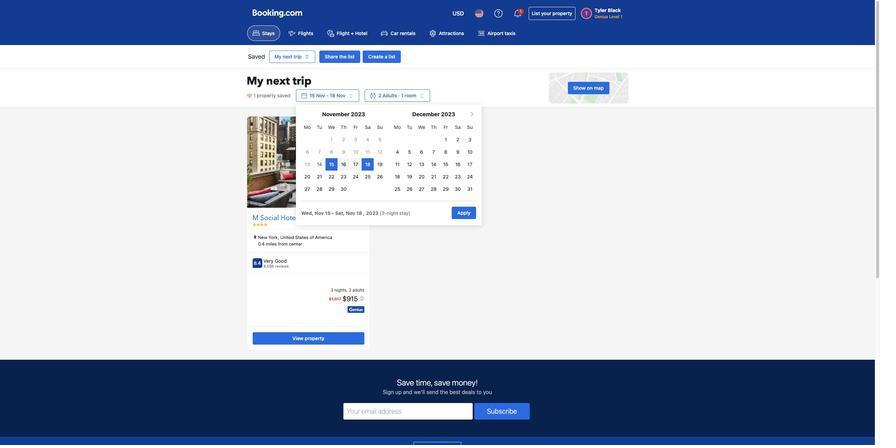 Task type: describe. For each thing, give the bounding box(es) containing it.
create a list button
[[363, 51, 401, 63]]

+
[[351, 30, 354, 36]]

december
[[412, 111, 440, 117]]

1 button
[[510, 5, 526, 22]]

attractions link
[[424, 25, 470, 41]]

1 property saved
[[254, 93, 291, 98]]

list
[[532, 10, 540, 16]]

create a list
[[368, 54, 396, 60]]

4 December 2023 checkbox
[[396, 149, 399, 155]]

subscribe button
[[475, 403, 530, 420]]

the inside button
[[339, 54, 347, 60]]

we for november 2023
[[328, 124, 335, 130]]

13 December 2023 checkbox
[[419, 161, 424, 167]]

7 for 7 checkbox
[[433, 149, 435, 155]]

18 November 2023 checkbox
[[365, 161, 371, 167]]

2 right 1 november 2023 option
[[342, 137, 345, 142]]

share the list
[[325, 54, 355, 60]]

30 for 30 checkbox
[[341, 186, 347, 192]]

property for 1 property saved
[[257, 93, 276, 98]]

scored  8.4 element
[[253, 258, 262, 268]]

Your email address email field
[[344, 403, 473, 420]]

12 for 12 checkbox
[[407, 161, 412, 167]]

1 24 from the left
[[353, 174, 359, 180]]

22 for 22 checkbox
[[443, 174, 449, 180]]

york,
[[269, 235, 279, 240]]

list your property
[[532, 10, 573, 16]]

3 December 2023 checkbox
[[469, 137, 472, 142]]

we for december 2023
[[418, 124, 425, 130]]

6 for the 6 checkbox
[[420, 149, 423, 155]]

$1,017
[[329, 296, 341, 302]]

19 November 2023 checkbox
[[377, 161, 383, 167]]

from  8,596 reviews element
[[264, 264, 289, 268]]

times
[[299, 213, 318, 223]]

of
[[310, 235, 314, 240]]

car rentals link
[[376, 25, 421, 41]]

9 November 2023 checkbox
[[342, 149, 345, 155]]

8.4
[[254, 260, 261, 266]]

m social hotel times square new york
[[253, 213, 373, 223]]

1 right the ·
[[401, 93, 404, 98]]

7 November 2023 checkbox
[[318, 149, 321, 155]]

view property link
[[253, 332, 365, 345]]

stays
[[262, 30, 275, 36]]

0 horizontal spatial -
[[327, 93, 329, 98]]

29 for 29 november 2023 'checkbox'
[[329, 186, 335, 192]]

4 November 2023 checkbox
[[366, 137, 370, 142]]

31
[[468, 186, 473, 192]]

show
[[574, 85, 586, 91]]

property for view property
[[305, 335, 325, 341]]

15 nov - 18 nov
[[310, 93, 346, 98]]

show on map button
[[568, 82, 610, 94]]

1 left saved
[[254, 93, 256, 98]]

hotel for +
[[355, 30, 367, 36]]

adults
[[353, 287, 365, 293]]

nov up november 2023
[[337, 93, 346, 98]]

trip inside my next trip button
[[294, 54, 302, 60]]

next inside button
[[283, 54, 293, 60]]

(3-
[[380, 210, 387, 216]]

25 for 25 november 2023 checkbox
[[365, 174, 371, 180]]

deals
[[462, 389, 475, 395]]

12 for 12 option
[[378, 149, 383, 155]]

1 vertical spatial new
[[258, 235, 267, 240]]

23 December 2023 checkbox
[[455, 174, 461, 180]]

2 left the adults
[[349, 287, 351, 293]]

and
[[403, 389, 413, 395]]

9 for 9 december 2023 option
[[457, 149, 460, 155]]

10 for 10 december 2023 option
[[468, 149, 473, 155]]

tu for december
[[407, 124, 412, 130]]

share
[[325, 54, 338, 60]]

26 December 2023 checkbox
[[407, 186, 413, 192]]

1 vertical spatial trip
[[293, 74, 312, 89]]

24 November 2023 checkbox
[[353, 174, 359, 180]]

11 November 2023 checkbox
[[366, 149, 370, 155]]

square
[[320, 213, 342, 223]]

0 vertical spatial property
[[553, 10, 573, 16]]

list for share the list
[[348, 54, 355, 60]]

airport taxis
[[488, 30, 516, 36]]

19 for 19 checkbox
[[407, 174, 412, 180]]

15 right saved
[[310, 93, 315, 98]]

map
[[594, 85, 604, 91]]

16 November 2023 checkbox
[[341, 161, 346, 167]]

su for november 2023
[[377, 124, 383, 130]]

1 horizontal spatial new
[[344, 213, 358, 223]]

21 December 2023 checkbox
[[431, 174, 436, 180]]

tyler black genius level 1
[[595, 7, 623, 19]]

money!
[[452, 378, 478, 387]]

show on map
[[574, 85, 604, 91]]

view
[[293, 335, 304, 341]]

york
[[360, 213, 373, 223]]

2 November 2023 checkbox
[[342, 137, 345, 142]]

stays link
[[247, 25, 280, 41]]

subscribe
[[487, 407, 517, 415]]

december 2023 element for december
[[392, 121, 476, 195]]

flight
[[337, 30, 350, 36]]

16 December 2023 checkbox
[[456, 161, 461, 167]]

my next trip inside button
[[275, 54, 302, 60]]

11 for '11' checkbox
[[366, 149, 370, 155]]

1 vertical spatial -
[[332, 210, 334, 216]]

you
[[483, 389, 492, 395]]

m
[[253, 213, 259, 223]]

3 for november 2023
[[354, 137, 357, 142]]

30 December 2023 checkbox
[[455, 186, 461, 192]]

1 left 2 november 2023 checkbox
[[331, 137, 333, 142]]

1 horizontal spatial 2023
[[366, 210, 379, 216]]

27 for "27" option at the left top of the page
[[419, 186, 425, 192]]

room
[[405, 93, 417, 98]]

on
[[587, 85, 593, 91]]

10 November 2023 checkbox
[[353, 149, 358, 155]]

25 December 2023 checkbox
[[395, 186, 401, 192]]

nov up 'november'
[[316, 93, 325, 98]]

reviews
[[275, 264, 289, 268]]

airport
[[488, 30, 504, 36]]

save
[[434, 378, 451, 387]]

13 for 13 checkbox
[[305, 161, 310, 167]]

usd button
[[449, 5, 468, 22]]

29 for 29 option
[[443, 186, 449, 192]]

save time, save money! footer
[[0, 359, 875, 445]]

8 for 8 'checkbox'
[[330, 149, 333, 155]]

22 for 22 november 2023 'option' on the top left of the page
[[329, 174, 335, 180]]

2 adults                                           · 1 room
[[379, 93, 417, 98]]

attractions
[[439, 30, 464, 36]]

list your property link
[[529, 7, 576, 20]]

18 up 'november'
[[330, 93, 335, 98]]

·
[[399, 93, 400, 98]]

we'll
[[414, 389, 425, 395]]

5 for 5 checkbox
[[379, 137, 382, 142]]

usd
[[453, 10, 464, 17]]

wed, nov 15  - sat, nov 18 , 2023 (3-night stay)
[[302, 210, 411, 216]]

my inside my next trip button
[[275, 54, 282, 60]]

m social hotel times square new york link
[[253, 213, 373, 223]]

car rentals
[[391, 30, 416, 36]]

8 November 2023 checkbox
[[330, 149, 333, 155]]

0 horizontal spatial 3
[[331, 287, 333, 293]]

26 for 26 checkbox
[[407, 186, 413, 192]]

0.4
[[258, 241, 265, 247]]

miles
[[266, 241, 277, 247]]

15 left 16 december 2023 checkbox
[[443, 161, 449, 167]]

save time, save money! sign up and we'll send the best deals to you
[[383, 378, 492, 395]]

15 left 16 checkbox
[[329, 161, 334, 167]]

18 left 19 checkbox
[[395, 174, 400, 180]]

24 December 2023 checkbox
[[467, 174, 473, 180]]

december 2023
[[412, 111, 455, 117]]

1 inside tyler black genius level 1
[[621, 14, 623, 19]]

november
[[322, 111, 350, 117]]

car
[[391, 30, 399, 36]]

rentals
[[400, 30, 416, 36]]

20 for 20 november 2023 checkbox
[[305, 174, 310, 180]]

2 December 2023 checkbox
[[457, 137, 460, 142]]

1 vertical spatial next
[[266, 74, 290, 89]]

genius
[[595, 14, 608, 19]]

1 inside button
[[520, 9, 522, 14]]

adults
[[383, 93, 397, 98]]

2 right the 1 option
[[457, 137, 460, 142]]

new york, united states of america
[[258, 235, 332, 240]]

states
[[295, 235, 309, 240]]

2 left "adults"
[[379, 93, 382, 98]]

20 December 2023 checkbox
[[419, 174, 425, 180]]

1 November 2023 checkbox
[[331, 137, 333, 142]]

0.4 miles from center
[[258, 241, 302, 247]]

20 for 20 december 2023 checkbox
[[419, 174, 425, 180]]

saved
[[277, 93, 291, 98]]

send
[[427, 389, 439, 395]]

14 for 14 checkbox
[[431, 161, 437, 167]]

sat,
[[335, 210, 345, 216]]

26 for 26 checkbox
[[377, 174, 383, 180]]

fr for december
[[444, 124, 448, 130]]

apply button
[[452, 207, 476, 219]]

17 November 2023 checkbox
[[353, 161, 358, 167]]

21 for "21" option
[[431, 174, 436, 180]]

november 2023
[[322, 111, 365, 117]]

hotel for social
[[281, 213, 298, 223]]

4 for 4 checkbox
[[366, 137, 370, 142]]

from
[[278, 241, 288, 247]]

america
[[315, 235, 332, 240]]

31 December 2023 checkbox
[[468, 186, 473, 192]]

nights,
[[335, 287, 348, 293]]

6 for 6 november 2023 checkbox
[[306, 149, 309, 155]]



Task type: vqa. For each thing, say whether or not it's contained in the screenshot.
the left My
yes



Task type: locate. For each thing, give the bounding box(es) containing it.
13 November 2023 checkbox
[[305, 161, 310, 167]]

5 right 4 checkbox
[[379, 137, 382, 142]]

21 right 20 december 2023 checkbox
[[431, 174, 436, 180]]

1 6 from the left
[[306, 149, 309, 155]]

1 28 from the left
[[317, 186, 323, 192]]

22 December 2023 checkbox
[[443, 174, 449, 180]]

1 th from the left
[[341, 124, 347, 130]]

share the list button
[[319, 51, 360, 63]]

10 right 9 december 2023 option
[[468, 149, 473, 155]]

1 horizontal spatial 12
[[407, 161, 412, 167]]

0 horizontal spatial my
[[247, 74, 264, 89]]

20 left 21 checkbox
[[305, 174, 310, 180]]

8 left 9 option
[[330, 149, 333, 155]]

trip down my next trip button in the left top of the page
[[293, 74, 312, 89]]

new left ,
[[344, 213, 358, 223]]

4 for 4 december 2023 checkbox
[[396, 149, 399, 155]]

1 vertical spatial my next trip
[[247, 74, 312, 89]]

2 30 from the left
[[455, 186, 461, 192]]

2023 right 'november'
[[351, 111, 365, 117]]

2 horizontal spatial property
[[553, 10, 573, 16]]

2 horizontal spatial 3
[[469, 137, 472, 142]]

0 horizontal spatial 8
[[330, 149, 333, 155]]

0 horizontal spatial 17
[[353, 161, 358, 167]]

10 for 10 'option'
[[353, 149, 358, 155]]

the right share
[[339, 54, 347, 60]]

1 sa from the left
[[365, 124, 371, 130]]

1 list from the left
[[348, 54, 355, 60]]

mo for november 2023
[[304, 124, 311, 130]]

14 for 14 checkbox
[[317, 161, 322, 167]]

1 right level
[[621, 14, 623, 19]]

6 left 7 november 2023 option
[[306, 149, 309, 155]]

2 29 from the left
[[443, 186, 449, 192]]

2 14 from the left
[[431, 161, 437, 167]]

1 horizontal spatial fr
[[444, 124, 448, 130]]

18 December 2023 checkbox
[[395, 174, 400, 180]]

nov right 'sat,'
[[346, 210, 355, 216]]

2 fr from the left
[[444, 124, 448, 130]]

1 December 2023 checkbox
[[445, 137, 447, 142]]

0 vertical spatial hotel
[[355, 30, 367, 36]]

11 December 2023 checkbox
[[395, 161, 400, 167]]

we
[[328, 124, 335, 130], [418, 124, 425, 130]]

next month image
[[468, 110, 476, 118]]

2 9 from the left
[[457, 149, 460, 155]]

18 right 17 november 2023 checkbox
[[365, 161, 371, 167]]

14 December 2023 checkbox
[[431, 161, 437, 167]]

9
[[342, 149, 345, 155], [457, 149, 460, 155]]

next up saved
[[266, 74, 290, 89]]

social
[[260, 213, 279, 223]]

25 for 25 december 2023 option
[[395, 186, 401, 192]]

0 horizontal spatial 22
[[329, 174, 335, 180]]

21
[[317, 174, 322, 180], [431, 174, 436, 180]]

1 horizontal spatial 27
[[419, 186, 425, 192]]

2 sa from the left
[[455, 124, 461, 130]]

23 November 2023 checkbox
[[341, 174, 347, 180]]

th
[[341, 124, 347, 130], [431, 124, 437, 130]]

2 7 from the left
[[433, 149, 435, 155]]

3 for december 2023
[[469, 137, 472, 142]]

1 22 from the left
[[329, 174, 335, 180]]

1 horizontal spatial th
[[431, 124, 437, 130]]

1 14 from the left
[[317, 161, 322, 167]]

13 for 13 december 2023 option
[[419, 161, 424, 167]]

1 horizontal spatial tu
[[407, 124, 412, 130]]

december 2023 element
[[302, 121, 386, 195], [392, 121, 476, 195]]

18 left ,
[[357, 210, 362, 216]]

28 right 27 november 2023 option
[[317, 186, 323, 192]]

22 left 23 option
[[443, 174, 449, 180]]

1 horizontal spatial list
[[389, 54, 396, 60]]

2 list from the left
[[389, 54, 396, 60]]

7 December 2023 checkbox
[[433, 149, 435, 155]]

sign
[[383, 389, 394, 395]]

3
[[354, 137, 357, 142], [469, 137, 472, 142], [331, 287, 333, 293]]

1 horizontal spatial -
[[332, 210, 334, 216]]

1 horizontal spatial 21
[[431, 174, 436, 180]]

2 8 from the left
[[445, 149, 448, 155]]

28 for the 28 november 2023 option
[[317, 186, 323, 192]]

0 vertical spatial my next trip
[[275, 54, 302, 60]]

mo
[[304, 124, 311, 130], [394, 124, 401, 130]]

apply
[[458, 210, 471, 216]]

2 mo from the left
[[394, 124, 401, 130]]

7 left 8 'checkbox'
[[318, 149, 321, 155]]

29 November 2023 checkbox
[[329, 186, 335, 192]]

flight + hotel link
[[322, 25, 373, 41]]

28 for 28 december 2023 option
[[431, 186, 437, 192]]

5 November 2023 checkbox
[[379, 137, 382, 142]]

1 december 2023 element from the left
[[302, 121, 386, 195]]

8,596
[[264, 264, 274, 268]]

tu up 5 option
[[407, 124, 412, 130]]

1 horizontal spatial 25
[[395, 186, 401, 192]]

8 left 9 december 2023 option
[[445, 149, 448, 155]]

mo up 6 november 2023 checkbox
[[304, 124, 311, 130]]

1 7 from the left
[[318, 149, 321, 155]]

9 for 9 option
[[342, 149, 345, 155]]

1 vertical spatial property
[[257, 93, 276, 98]]

0 vertical spatial new
[[344, 213, 358, 223]]

14
[[317, 161, 322, 167], [431, 161, 437, 167]]

booking.com online hotel reservations image
[[253, 9, 302, 18]]

2 16 from the left
[[456, 161, 461, 167]]

10 December 2023 checkbox
[[468, 149, 473, 155]]

23 for '23' option
[[341, 174, 347, 180]]

8 for "8" "option" on the right top of page
[[445, 149, 448, 155]]

0 horizontal spatial 26
[[377, 174, 383, 180]]

time,
[[416, 378, 433, 387]]

0 horizontal spatial 4
[[366, 137, 370, 142]]

,
[[363, 210, 365, 216]]

0 horizontal spatial 13
[[305, 161, 310, 167]]

2 17 from the left
[[468, 161, 473, 167]]

0 horizontal spatial 21
[[317, 174, 322, 180]]

0 horizontal spatial 25
[[365, 174, 371, 180]]

5 for 5 option
[[408, 149, 411, 155]]

0 horizontal spatial 5
[[379, 137, 382, 142]]

create
[[368, 54, 384, 60]]

14 November 2023 checkbox
[[317, 161, 322, 167]]

fr up 3 november 2023 option
[[354, 124, 358, 130]]

2 28 from the left
[[431, 186, 437, 192]]

2023
[[351, 111, 365, 117], [441, 111, 455, 117], [366, 210, 379, 216]]

18
[[330, 93, 335, 98], [365, 161, 371, 167], [395, 174, 400, 180], [357, 210, 362, 216]]

3 left nights,
[[331, 287, 333, 293]]

tu up 7 november 2023 option
[[317, 124, 322, 130]]

saved
[[248, 53, 265, 60]]

night
[[387, 210, 398, 216]]

29 right the 28 november 2023 option
[[329, 186, 335, 192]]

5 December 2023 checkbox
[[408, 149, 411, 155]]

th down 'december 2023'
[[431, 124, 437, 130]]

19
[[377, 161, 383, 167], [407, 174, 412, 180]]

0 horizontal spatial 11
[[366, 149, 370, 155]]

1 27 from the left
[[305, 186, 310, 192]]

6 November 2023 checkbox
[[306, 149, 309, 155]]

nov right wed, on the left top of the page
[[315, 210, 324, 216]]

list for create a list
[[389, 54, 396, 60]]

9 December 2023 checkbox
[[457, 149, 460, 155]]

19 right 18 option
[[377, 161, 383, 167]]

1 13 from the left
[[305, 161, 310, 167]]

0 horizontal spatial 14
[[317, 161, 322, 167]]

0 horizontal spatial we
[[328, 124, 335, 130]]

1 left list
[[520, 9, 522, 14]]

su up 5 checkbox
[[377, 124, 383, 130]]

0 horizontal spatial sa
[[365, 124, 371, 130]]

tu
[[317, 124, 322, 130], [407, 124, 412, 130]]

25
[[365, 174, 371, 180], [395, 186, 401, 192]]

0 horizontal spatial list
[[348, 54, 355, 60]]

1 9 from the left
[[342, 149, 345, 155]]

3 left 4 checkbox
[[354, 137, 357, 142]]

1 horizontal spatial we
[[418, 124, 425, 130]]

4
[[366, 137, 370, 142], [396, 149, 399, 155]]

19 left 20 december 2023 checkbox
[[407, 174, 412, 180]]

we up 1 november 2023 option
[[328, 124, 335, 130]]

1 horizontal spatial 24
[[467, 174, 473, 180]]

0 vertical spatial 25
[[365, 174, 371, 180]]

2 december 2023 element from the left
[[392, 121, 476, 195]]

a
[[385, 54, 388, 60]]

my right "saved"
[[275, 54, 282, 60]]

4 stars image
[[253, 223, 267, 226]]

fr for november
[[354, 124, 358, 130]]

1 horizontal spatial 6
[[420, 149, 423, 155]]

mo for december 2023
[[394, 124, 401, 130]]

1 horizontal spatial 17
[[468, 161, 473, 167]]

23 for 23 option
[[455, 174, 461, 180]]

15
[[310, 93, 315, 98], [329, 161, 334, 167], [443, 161, 449, 167], [325, 210, 331, 216]]

28 left 29 option
[[431, 186, 437, 192]]

6 right 5 option
[[420, 149, 423, 155]]

1 vertical spatial 25
[[395, 186, 401, 192]]

22
[[329, 174, 335, 180], [443, 174, 449, 180]]

0 vertical spatial 19
[[377, 161, 383, 167]]

0 horizontal spatial 30
[[341, 186, 347, 192]]

15 November 2023 checkbox
[[329, 161, 334, 167]]

very
[[264, 258, 274, 264]]

good
[[275, 258, 287, 264]]

27 November 2023 checkbox
[[305, 186, 310, 192]]

rated element
[[264, 258, 289, 264]]

1 30 from the left
[[341, 186, 347, 192]]

next
[[283, 54, 293, 60], [266, 74, 290, 89]]

1 29 from the left
[[329, 186, 335, 192]]

my next trip button
[[269, 51, 315, 63]]

30 November 2023 checkbox
[[341, 186, 347, 192]]

0 horizontal spatial 2023
[[351, 111, 365, 117]]

th for december
[[431, 124, 437, 130]]

th up 2 november 2023 checkbox
[[341, 124, 347, 130]]

11 right 10 'option'
[[366, 149, 370, 155]]

my next trip down flights link on the left top of page
[[275, 54, 302, 60]]

27 December 2023 checkbox
[[419, 186, 425, 192]]

17 right 16 checkbox
[[353, 161, 358, 167]]

up
[[395, 389, 402, 395]]

24 left 25 november 2023 checkbox
[[353, 174, 359, 180]]

0 vertical spatial -
[[327, 93, 329, 98]]

property right the view
[[305, 335, 325, 341]]

16 for 16 december 2023 checkbox
[[456, 161, 461, 167]]

5 left the 6 checkbox
[[408, 149, 411, 155]]

27 left the 28 november 2023 option
[[305, 186, 310, 192]]

15 December 2023 checkbox
[[443, 161, 449, 167]]

30
[[341, 186, 347, 192], [455, 186, 461, 192]]

0 horizontal spatial december 2023 element
[[302, 121, 386, 195]]

1 vertical spatial hotel
[[281, 213, 298, 223]]

1 21 from the left
[[317, 174, 322, 180]]

2 20 from the left
[[419, 174, 425, 180]]

1 horizontal spatial su
[[467, 124, 473, 130]]

10 left '11' checkbox
[[353, 149, 358, 155]]

7
[[318, 149, 321, 155], [433, 149, 435, 155]]

new
[[344, 213, 358, 223], [258, 235, 267, 240]]

1 su from the left
[[377, 124, 383, 130]]

0 horizontal spatial th
[[341, 124, 347, 130]]

26
[[377, 174, 383, 180], [407, 186, 413, 192]]

1 8 from the left
[[330, 149, 333, 155]]

the inside save time, save money! sign up and we'll send the best deals to you
[[440, 389, 448, 395]]

2 10 from the left
[[468, 149, 473, 155]]

29 right 28 december 2023 option
[[443, 186, 449, 192]]

list right 'a'
[[389, 54, 396, 60]]

6 December 2023 checkbox
[[420, 149, 423, 155]]

su up 3 checkbox
[[467, 124, 473, 130]]

2 6 from the left
[[420, 149, 423, 155]]

fr up the 1 option
[[444, 124, 448, 130]]

0 horizontal spatial new
[[258, 235, 267, 240]]

su
[[377, 124, 383, 130], [467, 124, 473, 130]]

next down flights link on the left top of page
[[283, 54, 293, 60]]

1 horizontal spatial 29
[[443, 186, 449, 192]]

4 left 5 option
[[396, 149, 399, 155]]

0 vertical spatial 4
[[366, 137, 370, 142]]

new up the 0.4
[[258, 235, 267, 240]]

23 right 22 november 2023 'option' on the top left of the page
[[341, 174, 347, 180]]

sa up 2 "checkbox"
[[455, 124, 461, 130]]

8.4 very good 8,596 reviews
[[254, 258, 289, 268]]

stay)
[[400, 210, 411, 216]]

flights
[[298, 30, 314, 36]]

th for november
[[341, 124, 347, 130]]

26 right 25 december 2023 option
[[407, 186, 413, 192]]

2023 for november 2023
[[351, 111, 365, 117]]

black
[[608, 7, 621, 13]]

best
[[450, 389, 461, 395]]

su for december 2023
[[467, 124, 473, 130]]

1 horizontal spatial december 2023 element
[[392, 121, 476, 195]]

1 17 from the left
[[353, 161, 358, 167]]

tu for november
[[317, 124, 322, 130]]

20 November 2023 checkbox
[[305, 174, 310, 180]]

0 horizontal spatial 20
[[305, 174, 310, 180]]

0 horizontal spatial 24
[[353, 174, 359, 180]]

flight + hotel
[[337, 30, 367, 36]]

21 right 20 november 2023 checkbox
[[317, 174, 322, 180]]

hotel right + on the top of page
[[355, 30, 367, 36]]

1 left 2 "checkbox"
[[445, 137, 447, 142]]

1 16 from the left
[[341, 161, 346, 167]]

15 left 'sat,'
[[325, 210, 331, 216]]

25 left 26 checkbox
[[395, 186, 401, 192]]

1 fr from the left
[[354, 124, 358, 130]]

1 vertical spatial my
[[247, 74, 264, 89]]

your
[[542, 10, 552, 16]]

5
[[379, 137, 382, 142], [408, 149, 411, 155]]

0 vertical spatial 12
[[378, 149, 383, 155]]

0 vertical spatial 11
[[366, 149, 370, 155]]

sa up 4 checkbox
[[365, 124, 371, 130]]

0 horizontal spatial su
[[377, 124, 383, 130]]

2 27 from the left
[[419, 186, 425, 192]]

1 10 from the left
[[353, 149, 358, 155]]

1 we from the left
[[328, 124, 335, 130]]

19 December 2023 checkbox
[[407, 174, 412, 180]]

0 vertical spatial trip
[[294, 54, 302, 60]]

1 horizontal spatial 20
[[419, 174, 425, 180]]

airport taxis link
[[473, 25, 521, 41]]

1 23 from the left
[[341, 174, 347, 180]]

2 13 from the left
[[419, 161, 424, 167]]

1 horizontal spatial 13
[[419, 161, 424, 167]]

2 23 from the left
[[455, 174, 461, 180]]

17 December 2023 checkbox
[[468, 161, 473, 167]]

0 vertical spatial next
[[283, 54, 293, 60]]

1 20 from the left
[[305, 174, 310, 180]]

my
[[275, 54, 282, 60], [247, 74, 264, 89]]

12 right 11 checkbox
[[407, 161, 412, 167]]

16 for 16 checkbox
[[341, 161, 346, 167]]

1 horizontal spatial 28
[[431, 186, 437, 192]]

0 horizontal spatial property
[[257, 93, 276, 98]]

27 right 26 checkbox
[[419, 186, 425, 192]]

2 we from the left
[[418, 124, 425, 130]]

$915
[[343, 295, 360, 302]]

17 for 17 december 2023 option
[[468, 161, 473, 167]]

2 tu from the left
[[407, 124, 412, 130]]

26 right 25 november 2023 checkbox
[[377, 174, 383, 180]]

23 right 22 checkbox
[[455, 174, 461, 180]]

1 vertical spatial 12
[[407, 161, 412, 167]]

17 right 16 december 2023 checkbox
[[468, 161, 473, 167]]

0 horizontal spatial 9
[[342, 149, 345, 155]]

9 right 8 'checkbox'
[[342, 149, 345, 155]]

2023 for december 2023
[[441, 111, 455, 117]]

22 left '23' option
[[329, 174, 335, 180]]

1 horizontal spatial 11
[[395, 161, 400, 167]]

11 left 12 checkbox
[[395, 161, 400, 167]]

0 horizontal spatial 19
[[377, 161, 383, 167]]

2 22 from the left
[[443, 174, 449, 180]]

mo up 4 december 2023 checkbox
[[394, 124, 401, 130]]

2 24 from the left
[[467, 174, 473, 180]]

1 horizontal spatial 9
[[457, 149, 460, 155]]

22 November 2023 checkbox
[[329, 174, 335, 180]]

14 right 13 checkbox
[[317, 161, 322, 167]]

1 tu from the left
[[317, 124, 322, 130]]

30 for "30 december 2023" option
[[455, 186, 461, 192]]

3 right 2 "checkbox"
[[469, 137, 472, 142]]

1 horizontal spatial 8
[[445, 149, 448, 155]]

12 December 2023 checkbox
[[407, 161, 412, 167]]

1 vertical spatial the
[[440, 389, 448, 395]]

sa for december 2023
[[455, 124, 461, 130]]

1 horizontal spatial 10
[[468, 149, 473, 155]]

29 December 2023 checkbox
[[443, 186, 449, 192]]

14 left 15 december 2023 checkbox
[[431, 161, 437, 167]]

12 November 2023 checkbox
[[378, 149, 383, 155]]

20 right 19 checkbox
[[419, 174, 425, 180]]

28 December 2023 checkbox
[[431, 186, 437, 192]]

7 left "8" "option" on the right top of page
[[433, 149, 435, 155]]

8
[[330, 149, 333, 155], [445, 149, 448, 155]]

25 right 24 option
[[365, 174, 371, 180]]

0 vertical spatial 26
[[377, 174, 383, 180]]

1 horizontal spatial 19
[[407, 174, 412, 180]]

december 2023 element for november
[[302, 121, 386, 195]]

2023 right ,
[[366, 210, 379, 216]]

taxis
[[505, 30, 516, 36]]

1 vertical spatial 4
[[396, 149, 399, 155]]

26 November 2023 checkbox
[[377, 174, 383, 180]]

24 right 23 option
[[467, 174, 473, 180]]

0 horizontal spatial 16
[[341, 161, 346, 167]]

9 right "8" "option" on the right top of page
[[457, 149, 460, 155]]

6
[[306, 149, 309, 155], [420, 149, 423, 155]]

1 horizontal spatial the
[[440, 389, 448, 395]]

property left saved
[[257, 93, 276, 98]]

fr
[[354, 124, 358, 130], [444, 124, 448, 130]]

1 horizontal spatial hotel
[[355, 30, 367, 36]]

17 for 17 november 2023 checkbox
[[353, 161, 358, 167]]

1 horizontal spatial my
[[275, 54, 282, 60]]

25 November 2023 checkbox
[[365, 174, 371, 180]]

17
[[353, 161, 358, 167], [468, 161, 473, 167]]

12 right '11' checkbox
[[378, 149, 383, 155]]

16 right 15 december 2023 checkbox
[[456, 161, 461, 167]]

0 horizontal spatial mo
[[304, 124, 311, 130]]

8 December 2023 checkbox
[[445, 149, 448, 155]]

2 vertical spatial property
[[305, 335, 325, 341]]

1 horizontal spatial 23
[[455, 174, 461, 180]]

1 horizontal spatial 26
[[407, 186, 413, 192]]

13
[[305, 161, 310, 167], [419, 161, 424, 167]]

0 horizontal spatial 28
[[317, 186, 323, 192]]

21 for 21 checkbox
[[317, 174, 322, 180]]

0 horizontal spatial tu
[[317, 124, 322, 130]]

0 horizontal spatial 6
[[306, 149, 309, 155]]

21 November 2023 checkbox
[[317, 174, 322, 180]]

2 su from the left
[[467, 124, 473, 130]]

1 vertical spatial 11
[[395, 161, 400, 167]]

7 for 7 november 2023 option
[[318, 149, 321, 155]]

hotel left wed, on the left top of the page
[[281, 213, 298, 223]]

11 for 11 checkbox
[[395, 161, 400, 167]]

11
[[366, 149, 370, 155], [395, 161, 400, 167]]

to
[[477, 389, 482, 395]]

2023 right december
[[441, 111, 455, 117]]

2 th from the left
[[431, 124, 437, 130]]

tyler
[[595, 7, 607, 13]]

0 vertical spatial my
[[275, 54, 282, 60]]

1
[[520, 9, 522, 14], [621, 14, 623, 19], [254, 93, 256, 98], [401, 93, 404, 98], [331, 137, 333, 142], [445, 137, 447, 142]]

the down save
[[440, 389, 448, 395]]

1 mo from the left
[[304, 124, 311, 130]]

0 horizontal spatial 10
[[353, 149, 358, 155]]

2 21 from the left
[[431, 174, 436, 180]]

we down december
[[418, 124, 425, 130]]

30 left 31
[[455, 186, 461, 192]]

28 November 2023 checkbox
[[317, 186, 323, 192]]

3 November 2023 checkbox
[[354, 137, 357, 142]]

1 horizontal spatial 22
[[443, 174, 449, 180]]

1 horizontal spatial 5
[[408, 149, 411, 155]]

0 horizontal spatial 23
[[341, 174, 347, 180]]

level
[[610, 14, 620, 19]]

27 for 27 november 2023 option
[[305, 186, 310, 192]]

1 horizontal spatial 3
[[354, 137, 357, 142]]

1 horizontal spatial property
[[305, 335, 325, 341]]

1 vertical spatial 5
[[408, 149, 411, 155]]

nov
[[316, 93, 325, 98], [337, 93, 346, 98], [315, 210, 324, 216], [346, 210, 355, 216]]

3 nights, 2 adults
[[331, 287, 365, 293]]

trip
[[294, 54, 302, 60], [293, 74, 312, 89]]

19 for 19 november 2023 option
[[377, 161, 383, 167]]

sa for november 2023
[[365, 124, 371, 130]]



